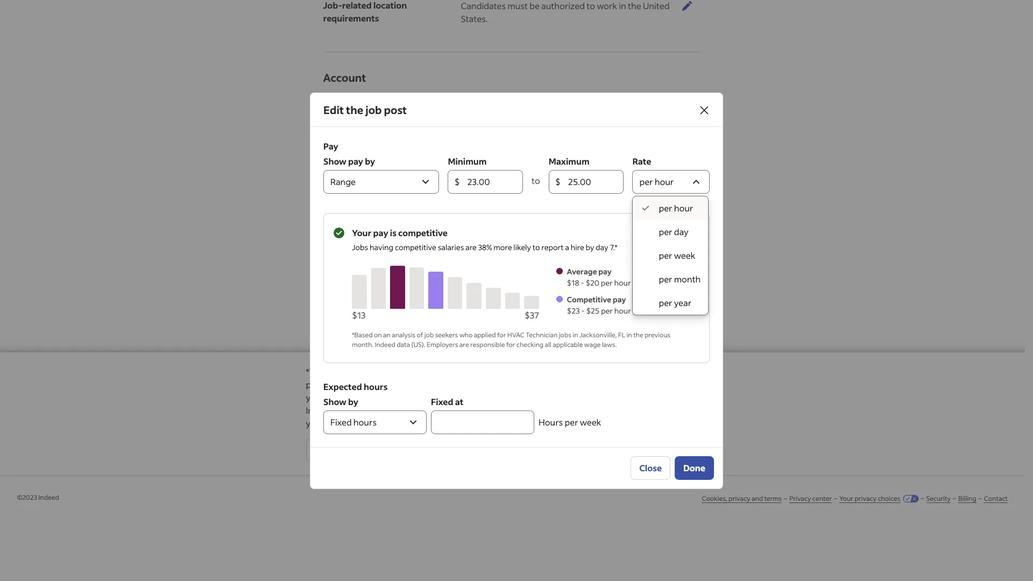 Task type: vqa. For each thing, say whether or not it's contained in the screenshot.
Preview
yes



Task type: describe. For each thing, give the bounding box(es) containing it.
do
[[584, 366, 594, 377]]

related
[[342, 0, 372, 11]]

that up 'posted'
[[487, 379, 504, 390]]

indeed right about
[[413, 213, 441, 224]]

0 vertical spatial competitive
[[398, 227, 448, 238]]

performance.
[[306, 379, 360, 390]]

edit
[[323, 103, 344, 116]]

1 to 49
[[461, 185, 487, 196]]

user
[[677, 405, 694, 416]]

0 horizontal spatial be
[[464, 392, 474, 403]]

1
[[461, 185, 464, 196]]

2 horizontal spatial be
[[587, 392, 597, 403]]

average
[[567, 266, 597, 276]]

analysis
[[392, 331, 415, 339]]

1 horizontal spatial contact
[[984, 494, 1008, 503]]

fixed for fixed hours
[[330, 416, 352, 427]]

0 horizontal spatial by
[[348, 396, 358, 407]]

how
[[323, 213, 342, 224]]

for left hvac
[[497, 331, 506, 339]]

how you heard about indeed
[[323, 213, 441, 224]]

$ for maximum
[[555, 176, 561, 187]]

(us).
[[411, 340, 425, 348]]

made
[[418, 418, 441, 429]]

. you consent to indeed informing a user that you have opened, viewed or made a decision regarding the user's application.
[[306, 405, 713, 429]]

in right the fl
[[627, 331, 632, 339]]

job inside there are items above that need your attention to continue. pay supplemental pay types benefits hiring timeline for this job
[[445, 322, 456, 332]]

4 – from the left
[[953, 494, 956, 503]]

show by
[[323, 396, 358, 407]]

pay for your
[[373, 227, 388, 238]]

edit employees element
[[452, 180, 702, 204]]

applications
[[522, 392, 571, 403]]

competitive pay $23 - $25 per hour (12% of jobs)
[[567, 294, 676, 316]]

the inside the . you consent to indeed informing a user that you have opened, viewed or made a decision regarding the user's application.
[[525, 418, 538, 429]]

3 – from the left
[[921, 494, 924, 503]]

to inside edit employees element
[[466, 185, 475, 196]]

are inside *based on an analysis of job seekers who applied for hvac technician jobs in jacksonville, fl in the previous month. indeed data (us). employers are responsible for checking all applicable wage laws.
[[459, 340, 469, 348]]

with
[[699, 392, 717, 403]]

show for expected hours
[[323, 396, 346, 407]]

pay for competitive
[[613, 294, 626, 304]]

privacy for choices
[[855, 494, 877, 503]]

having
[[370, 242, 393, 252]]

to inside the . you consent to indeed informing a user that you have opened, viewed or made a decision regarding the user's application.
[[590, 405, 598, 416]]

pay for show
[[348, 155, 363, 167]]

job up cookie policy , privacy policy and terms of service
[[435, 392, 447, 403]]

post inside dialog
[[384, 103, 407, 116]]

Fixed at field
[[431, 410, 534, 434]]

done button
[[675, 456, 714, 480]]

account
[[323, 70, 366, 84]]

show pay by
[[323, 155, 375, 167]]

pay for average
[[598, 266, 612, 276]]

5 – from the left
[[979, 494, 982, 503]]

for inside there are items above that need your attention to continue. pay supplemental pay types benefits hiring timeline for this job
[[419, 322, 429, 332]]

1 vertical spatial this
[[625, 379, 640, 390]]

center
[[812, 494, 832, 503]]

per hour button
[[632, 170, 710, 193]]

2 policy from the left
[[428, 405, 451, 416]]

in inside candidates must be authorized to work in the united states.
[[619, 0, 626, 11]]

edit the job post
[[323, 103, 407, 116]]

icy hot ac repair
[[461, 157, 529, 168]]

to inside your pay is competitive jobs having competitive salaries are 38% more likely to report a hire by day 7.*
[[533, 242, 540, 252]]

per inside dropdown button
[[639, 176, 653, 187]]

2 – from the left
[[834, 494, 837, 503]]

©2023
[[17, 493, 37, 501]]

hiring
[[367, 322, 388, 332]]

per down per day
[[659, 249, 672, 261]]

- for $25
[[581, 305, 585, 316]]

in inside the *the numbers provided are estimates based on past performance and do not guarantee future performance. by selecting confirm, you agree that you have reviewed and edited this job post to reflect your requirements, and that this job will be posted and applications will be processed in accordance with indeed's
[[642, 392, 649, 403]]

have inside the . you consent to indeed informing a user that you have opened, viewed or made a decision regarding the user's application.
[[322, 418, 342, 429]]

cookie policy , privacy policy and terms of service
[[341, 405, 535, 416]]

to inside the *the numbers provided are estimates based on past performance and do not guarantee future performance. by selecting confirm, you agree that you have reviewed and edited this job post to reflect your requirements, and that this job will be posted and applications will be processed in accordance with indeed's
[[675, 379, 684, 390]]

close image
[[698, 104, 711, 116]]

processed
[[599, 392, 640, 403]]

user's
[[540, 418, 563, 429]]

about
[[387, 213, 411, 224]]

regarding
[[484, 418, 523, 429]]

not
[[596, 366, 610, 377]]

maximum
[[549, 155, 589, 167]]

repair
[[503, 157, 529, 168]]

future
[[655, 366, 680, 377]]

to right "minimum $" field
[[532, 175, 540, 186]]

applied
[[474, 331, 496, 339]]

hire
[[571, 242, 584, 252]]

Minimum field
[[467, 170, 517, 193]]

per inside option
[[659, 202, 672, 213]]

jacksonville,
[[579, 331, 617, 339]]

edit contact element
[[452, 94, 702, 118]]

your for your privacy choices
[[839, 494, 853, 503]]

49
[[476, 185, 487, 196]]

previous
[[645, 331, 670, 339]]

likely
[[513, 242, 531, 252]]

types
[[433, 299, 453, 309]]

that up privacy policy 'link'
[[400, 392, 417, 403]]

range
[[330, 176, 356, 187]]

indeed inside *based on an analysis of job seekers who applied for hvac technician jobs in jacksonville, fl in the previous month. indeed data (us). employers are responsible for checking all applicable wage laws.
[[375, 340, 395, 348]]

per hour option
[[633, 196, 708, 220]]

reviewed
[[543, 379, 579, 390]]

expected
[[323, 381, 362, 392]]

supplemental
[[367, 299, 417, 309]]

fixed hours
[[330, 416, 377, 427]]

job-
[[323, 0, 342, 11]]

this inside there are items above that need your attention to continue. pay supplemental pay types benefits hiring timeline for this job
[[431, 322, 444, 332]]

by
[[362, 379, 372, 390]]

must
[[508, 0, 528, 11]]

$18
[[567, 277, 579, 288]]

of inside average pay $18 - $20 per hour (14% of jobs)
[[650, 277, 657, 288]]

company
[[344, 156, 383, 167]]

you
[[539, 405, 554, 416]]

or
[[408, 418, 417, 429]]

per hour inside dropdown button
[[639, 176, 674, 187]]

1 – from the left
[[784, 494, 787, 503]]

and up decision
[[453, 405, 468, 416]]

per day
[[659, 226, 689, 237]]

per month
[[659, 273, 701, 284]]

of inside *based on an analysis of job seekers who applied for hvac technician jobs in jacksonville, fl in the previous month. indeed data (us). employers are responsible for checking all applicable wage laws.
[[417, 331, 423, 339]]

2 vertical spatial a
[[443, 418, 447, 429]]

per down per hour option
[[659, 226, 672, 237]]

$ for minimum
[[454, 176, 460, 187]]

your for your pay is competitive jobs having competitive salaries are 38% more likely to report a hire by day 7.*
[[352, 227, 371, 238]]

need
[[451, 274, 469, 285]]

.
[[535, 405, 537, 416]]

day inside your pay is competitive jobs having competitive salaries are 38% more likely to report a hire by day 7.*
[[596, 242, 608, 252]]

benefits
[[367, 310, 397, 321]]

your company name
[[323, 156, 407, 167]]

hours for fixed hours
[[353, 416, 377, 427]]

responsible
[[470, 340, 505, 348]]

per year
[[659, 297, 691, 308]]

hours for expected hours
[[364, 381, 388, 392]]

(12%
[[633, 305, 648, 316]]

all
[[545, 340, 551, 348]]

edit job-related location requirements element
[[452, 0, 702, 30]]

billboard
[[461, 214, 496, 225]]

be inside candidates must be authorized to work in the united states.
[[530, 0, 540, 11]]

per week
[[659, 249, 695, 261]]

privacy policy link
[[397, 405, 451, 416]]

accordance
[[651, 392, 697, 403]]

security link
[[926, 494, 951, 503]]

range button
[[323, 170, 439, 193]]

employees
[[323, 185, 368, 196]]

$25
[[586, 305, 599, 316]]

(14%
[[632, 277, 648, 288]]

©2023 indeed
[[17, 493, 59, 501]]

week inside rate 'list box'
[[674, 249, 695, 261]]

1 will from the left
[[449, 392, 462, 403]]

hours per week
[[539, 416, 601, 427]]

edited
[[598, 379, 623, 390]]



Task type: locate. For each thing, give the bounding box(es) containing it.
to left continue.
[[525, 274, 532, 285]]

competitive down is
[[395, 242, 436, 252]]

timeline
[[390, 322, 418, 332]]

provided
[[364, 366, 399, 377]]

and up service
[[506, 392, 521, 403]]

1 vertical spatial pay
[[367, 288, 380, 298]]

your
[[471, 274, 488, 285], [306, 392, 324, 403]]

are up selecting
[[401, 366, 414, 377]]

for up (us).
[[419, 322, 429, 332]]

pay inside there are items above that need your attention to continue. pay supplemental pay types benefits hiring timeline for this job
[[367, 288, 380, 298]]

pay inside edit the job post dialog
[[323, 140, 338, 151]]

0 vertical spatial a
[[565, 242, 569, 252]]

expected hours
[[323, 381, 388, 392]]

hot
[[474, 157, 489, 168]]

hour left edit employees icon
[[655, 176, 674, 187]]

1 horizontal spatial week
[[674, 249, 695, 261]]

0 vertical spatial show
[[323, 155, 346, 167]]

on left an
[[374, 331, 382, 339]]

fixed left at
[[431, 396, 453, 407]]

the inside *based on an analysis of job seekers who applied for hvac technician jobs in jacksonville, fl in the previous month. indeed data (us). employers are responsible for checking all applicable wage laws.
[[633, 331, 643, 339]]

the left united
[[628, 0, 641, 11]]

are down who
[[459, 340, 469, 348]]

0 vertical spatial day
[[674, 226, 689, 237]]

1 vertical spatial hours
[[353, 416, 377, 427]]

0 horizontal spatial day
[[596, 242, 608, 252]]

day up per week
[[674, 226, 689, 237]]

states.
[[461, 13, 488, 24]]

indeed inside the . you consent to indeed informing a user that you have opened, viewed or made a decision regarding the user's application.
[[600, 405, 628, 416]]

- right $23
[[581, 305, 585, 316]]

pay up range
[[348, 155, 363, 167]]

2 horizontal spatial by
[[586, 242, 594, 252]]

show up range
[[323, 155, 346, 167]]

per left 'year'
[[659, 297, 672, 308]]

1 horizontal spatial policy
[[428, 405, 451, 416]]

jobs) inside average pay $18 - $20 per hour (14% of jobs)
[[659, 277, 676, 288]]

your privacy choices link
[[839, 494, 900, 503]]

0 horizontal spatial will
[[449, 392, 462, 403]]

1 policy from the left
[[371, 405, 393, 416]]

0 vertical spatial your
[[471, 274, 488, 285]]

– left security
[[921, 494, 924, 503]]

0 horizontal spatial policy
[[371, 405, 393, 416]]

- inside competitive pay $23 - $25 per hour (12% of jobs)
[[581, 305, 585, 316]]

– right terms
[[784, 494, 787, 503]]

0 horizontal spatial contact
[[323, 99, 356, 110]]

2 $ from the left
[[555, 176, 561, 187]]

indeed's
[[306, 405, 339, 416]]

0 horizontal spatial pay
[[323, 140, 338, 151]]

and left terms
[[752, 494, 763, 503]]

is
[[390, 227, 396, 238]]

fl
[[618, 331, 625, 339]]

job right the edit
[[365, 103, 382, 116]]

that inside there are items above that need your attention to continue. pay supplemental pay types benefits hiring timeline for this job
[[435, 274, 450, 285]]

2 horizontal spatial a
[[670, 405, 675, 416]]

0 horizontal spatial on
[[374, 331, 382, 339]]

0 vertical spatial fixed
[[431, 396, 453, 407]]

by right hire
[[586, 242, 594, 252]]

employers
[[427, 340, 458, 348]]

jobs
[[352, 242, 368, 252]]

per right $25
[[601, 305, 613, 316]]

have down the performance
[[522, 379, 541, 390]]

close button
[[631, 456, 670, 480]]

pay inside there are items above that need your attention to continue. pay supplemental pay types benefits hiring timeline for this job
[[418, 299, 432, 309]]

guarantee
[[612, 366, 653, 377]]

1 vertical spatial your
[[306, 392, 324, 403]]

per hour down edit employees icon
[[659, 202, 693, 213]]

0 vertical spatial -
[[581, 277, 584, 288]]

contact link
[[984, 494, 1008, 503]]

0 vertical spatial post
[[384, 103, 407, 116]]

hour down edit employees icon
[[674, 202, 693, 213]]

of right (14% on the right of the page
[[650, 277, 657, 288]]

1 horizontal spatial privacy
[[855, 494, 877, 503]]

confirm
[[659, 444, 693, 456]]

0 vertical spatial contact
[[323, 99, 356, 110]]

hour
[[655, 176, 674, 187], [674, 202, 693, 213], [614, 277, 631, 288], [614, 305, 631, 316]]

requirements,
[[326, 392, 382, 403]]

*the numbers provided are estimates based on past performance and do not guarantee future performance. by selecting confirm, you agree that you have reviewed and edited this job post to reflect your requirements, and that this job will be posted and applications will be processed in accordance with indeed's
[[306, 366, 717, 416]]

are up pay button
[[377, 274, 388, 285]]

hour inside dropdown button
[[655, 176, 674, 187]]

by inside your pay is competitive jobs having competitive salaries are 38% more likely to report a hire by day 7.*
[[586, 242, 594, 252]]

1 vertical spatial a
[[670, 405, 675, 416]]

privacy center link
[[789, 494, 832, 503]]

authorized
[[541, 0, 585, 11]]

privacy for and
[[729, 494, 750, 503]]

1 vertical spatial jobs)
[[658, 305, 676, 316]]

contact
[[323, 99, 356, 110], [984, 494, 1008, 503]]

– left billing
[[953, 494, 956, 503]]

heard
[[361, 213, 385, 224]]

your inside there are items above that need your attention to continue. pay supplemental pay types benefits hiring timeline for this job
[[471, 274, 488, 285]]

0 horizontal spatial your
[[323, 156, 343, 167]]

2 vertical spatial your
[[839, 494, 853, 503]]

have down indeed's
[[322, 418, 342, 429]]

0 horizontal spatial have
[[322, 418, 342, 429]]

contact right billing
[[984, 494, 1008, 503]]

1 vertical spatial fixed
[[330, 416, 352, 427]]

job down guarantee
[[642, 379, 654, 390]]

rate list box
[[633, 196, 708, 315]]

- for $20
[[581, 277, 584, 288]]

per down consent
[[565, 416, 578, 427]]

2 show from the top
[[323, 396, 346, 407]]

hours down provided
[[364, 381, 388, 392]]

and down do
[[581, 379, 596, 390]]

pay inside competitive pay $23 - $25 per hour (12% of jobs)
[[613, 294, 626, 304]]

are
[[465, 242, 477, 252], [377, 274, 388, 285], [459, 340, 469, 348], [401, 366, 414, 377]]

be right must
[[530, 0, 540, 11]]

– right billing
[[979, 494, 982, 503]]

1 horizontal spatial your
[[471, 274, 488, 285]]

a left hire
[[565, 242, 569, 252]]

pay inside average pay $18 - $20 per hour (14% of jobs)
[[598, 266, 612, 276]]

jobs) up per year
[[659, 277, 676, 288]]

in up informing on the bottom of page
[[642, 392, 649, 403]]

per inside average pay $18 - $20 per hour (14% of jobs)
[[601, 277, 613, 288]]

pay up show pay by
[[323, 140, 338, 151]]

2 privacy from the left
[[855, 494, 877, 503]]

that left "need"
[[435, 274, 450, 285]]

7.*
[[610, 242, 618, 252]]

post down future
[[656, 379, 674, 390]]

done
[[683, 462, 705, 473]]

1 horizontal spatial day
[[674, 226, 689, 237]]

1 vertical spatial show
[[323, 396, 346, 407]]

job inside *based on an analysis of job seekers who applied for hvac technician jobs in jacksonville, fl in the previous month. indeed data (us). employers are responsible for checking all applicable wage laws.
[[424, 331, 434, 339]]

by down expected hours at the bottom left of page
[[348, 396, 358, 407]]

0 horizontal spatial week
[[580, 416, 601, 427]]

1 horizontal spatial fixed
[[431, 396, 453, 407]]

of right (12% at the bottom right
[[650, 305, 657, 316]]

1 vertical spatial week
[[580, 416, 601, 427]]

edit the job post dialog
[[310, 92, 723, 489]]

your for your company name
[[323, 156, 343, 167]]

1 horizontal spatial your
[[352, 227, 371, 238]]

cookies, privacy and terms – privacy center –
[[702, 494, 837, 503]]

terms
[[764, 494, 782, 503]]

hour left (14% on the right of the page
[[614, 277, 631, 288]]

2 horizontal spatial your
[[839, 494, 853, 503]]

per hour inside option
[[659, 202, 693, 213]]

informing
[[629, 405, 669, 416]]

1 horizontal spatial $
[[555, 176, 561, 187]]

0 vertical spatial this
[[431, 322, 444, 332]]

the inside candidates must be authorized to work in the united states.
[[628, 0, 641, 11]]

fixed inside popup button
[[330, 416, 352, 427]]

1 horizontal spatial pay
[[367, 288, 380, 298]]

- inside average pay $18 - $20 per hour (14% of jobs)
[[581, 277, 584, 288]]

your inside your pay is competitive jobs having competitive salaries are 38% more likely to report a hire by day 7.*
[[352, 227, 371, 238]]

week inside edit the job post dialog
[[580, 416, 601, 427]]

fixed down cookie
[[330, 416, 352, 427]]

1 vertical spatial -
[[581, 305, 585, 316]]

icy
[[461, 157, 472, 168]]

indeed down an
[[375, 340, 395, 348]]

0 vertical spatial have
[[522, 379, 541, 390]]

billing
[[958, 494, 976, 503]]

0 horizontal spatial privacy
[[729, 494, 750, 503]]

of up (us).
[[417, 331, 423, 339]]

$20
[[586, 277, 599, 288]]

per inside competitive pay $23 - $25 per hour (12% of jobs)
[[601, 305, 613, 316]]

0 vertical spatial pay
[[323, 140, 338, 151]]

there are items above that need your attention to continue. pay supplemental pay types benefits hiring timeline for this job
[[354, 274, 568, 332]]

$23
[[567, 305, 580, 316]]

your pay is competitive jobs having competitive salaries are 38% more likely to report a hire by day 7.*
[[352, 227, 618, 252]]

1 vertical spatial have
[[322, 418, 342, 429]]

show down expected
[[323, 396, 346, 407]]

the
[[628, 0, 641, 11], [346, 103, 363, 116], [633, 331, 643, 339], [525, 418, 538, 429]]

0 horizontal spatial post
[[384, 103, 407, 116]]

post inside the *the numbers provided are estimates based on past performance and do not guarantee future performance. by selecting confirm, you agree that you have reviewed and edited this job post to reflect your requirements, and that this job will be posted and applications will be processed in accordance with indeed's
[[656, 379, 674, 390]]

your up indeed's
[[306, 392, 324, 403]]

2 vertical spatial by
[[348, 396, 358, 407]]

fixed for fixed at
[[431, 396, 453, 407]]

preview button
[[579, 439, 647, 462]]

who
[[459, 331, 473, 339]]

0 horizontal spatial your
[[306, 392, 324, 403]]

more
[[494, 242, 512, 252]]

privacy
[[397, 405, 426, 416], [789, 494, 811, 503]]

have
[[522, 379, 541, 390], [322, 418, 342, 429]]

privacy left choices
[[855, 494, 877, 503]]

indeed down processed
[[600, 405, 628, 416]]

you inside the . you consent to indeed informing a user that you have opened, viewed or made a decision regarding the user's application.
[[306, 418, 321, 429]]

1 vertical spatial your
[[352, 227, 371, 238]]

month
[[674, 273, 701, 284]]

a down cookie policy , privacy policy and terms of service
[[443, 418, 447, 429]]

edit how you heard about indeed image
[[680, 213, 693, 226]]

an
[[383, 331, 391, 339]]

have inside the *the numbers provided are estimates based on past performance and do not guarantee future performance. by selecting confirm, you agree that you have reviewed and edited this job post to reflect your requirements, and that this job will be posted and applications will be processed in accordance with indeed's
[[522, 379, 541, 390]]

cookies,
[[702, 494, 727, 503]]

are inside there are items above that need your attention to continue. pay supplemental pay types benefits hiring timeline for this job
[[377, 274, 388, 285]]

1 horizontal spatial on
[[482, 366, 492, 377]]

your privacy choices
[[839, 494, 900, 503]]

pay button
[[367, 287, 380, 299]]

1 horizontal spatial post
[[656, 379, 674, 390]]

0 horizontal spatial a
[[443, 418, 447, 429]]

$ down "maximum"
[[555, 176, 561, 187]]

jobs) for average pay $18 - $20 per hour (14% of jobs)
[[659, 277, 676, 288]]

1 vertical spatial competitive
[[395, 242, 436, 252]]

0 vertical spatial on
[[374, 331, 382, 339]]

you up at
[[446, 379, 461, 390]]

your right center
[[839, 494, 853, 503]]

that inside the . you consent to indeed informing a user that you have opened, viewed or made a decision regarding the user's application.
[[696, 405, 713, 416]]

privacy left center
[[789, 494, 811, 503]]

on
[[374, 331, 382, 339], [482, 366, 492, 377]]

your right "need"
[[471, 274, 488, 285]]

privacy up or
[[397, 405, 426, 416]]

this
[[431, 322, 444, 332], [625, 379, 640, 390], [419, 392, 433, 403]]

in right jobs
[[573, 331, 578, 339]]

security – billing – contact
[[926, 494, 1008, 503]]

your inside the *the numbers provided are estimates based on past performance and do not guarantee future performance. by selecting confirm, you agree that you have reviewed and edited this job post to reflect your requirements, and that this job will be posted and applications will be processed in accordance with indeed's
[[306, 392, 324, 403]]

hour inside competitive pay $23 - $25 per hour (12% of jobs)
[[614, 305, 631, 316]]

1 vertical spatial per hour
[[659, 202, 693, 213]]

1 horizontal spatial privacy
[[789, 494, 811, 503]]

this up employers
[[431, 322, 444, 332]]

the down . on the bottom right
[[525, 418, 538, 429]]

1 vertical spatial on
[[482, 366, 492, 377]]

day
[[674, 226, 689, 237], [596, 242, 608, 252]]

0 horizontal spatial $
[[454, 176, 460, 187]]

1 $ from the left
[[454, 176, 460, 187]]

per right $20
[[601, 277, 613, 288]]

jobs) for competitive pay $23 - $25 per hour (12% of jobs)
[[658, 305, 676, 316]]

$
[[454, 176, 460, 187], [555, 176, 561, 187]]

policy up made
[[428, 405, 451, 416]]

2 will from the left
[[572, 392, 586, 403]]

will up cookie policy , privacy policy and terms of service
[[449, 392, 462, 403]]

0 vertical spatial per hour
[[639, 176, 674, 187]]

1 horizontal spatial a
[[565, 242, 569, 252]]

pay down average pay $18 - $20 per hour (14% of jobs)
[[613, 294, 626, 304]]

you right how
[[344, 213, 359, 224]]

you down indeed's
[[306, 418, 321, 429]]

performance
[[513, 366, 565, 377]]

show for pay
[[323, 155, 346, 167]]

for down hvac
[[506, 340, 515, 348]]

united
[[643, 0, 670, 11]]

to right likely
[[533, 242, 540, 252]]

competitive
[[398, 227, 448, 238], [395, 242, 436, 252]]

1 horizontal spatial have
[[522, 379, 541, 390]]

be right at
[[464, 392, 474, 403]]

1 vertical spatial contact
[[984, 494, 1008, 503]]

to right 1
[[466, 185, 475, 196]]

hour inside average pay $18 - $20 per hour (14% of jobs)
[[614, 277, 631, 288]]

attention
[[489, 274, 523, 285]]

cookies, privacy and terms link
[[702, 494, 782, 503]]

to inside candidates must be authorized to work in the united states.
[[587, 0, 595, 11]]

1 vertical spatial post
[[656, 379, 674, 390]]

back button
[[306, 439, 360, 462]]

that down with
[[696, 405, 713, 416]]

pay inside your pay is competitive jobs having competitive salaries are 38% more likely to report a hire by day 7.*
[[373, 227, 388, 238]]

1 vertical spatial by
[[586, 242, 594, 252]]

are inside the *the numbers provided are estimates based on past performance and do not guarantee future performance. by selecting confirm, you agree that you have reviewed and edited this job post to reflect your requirements, and that this job will be posted and applications will be processed in accordance with indeed's
[[401, 366, 414, 377]]

pay
[[348, 155, 363, 167], [373, 227, 388, 238], [598, 266, 612, 276], [613, 294, 626, 304], [418, 299, 432, 309]]

a left user
[[670, 405, 675, 416]]

0 vertical spatial week
[[674, 249, 695, 261]]

edit phone number element
[[452, 123, 702, 147]]

to inside there are items above that need your attention to continue. pay supplemental pay types benefits hiring timeline for this job
[[525, 274, 532, 285]]

of up the regarding
[[496, 405, 504, 416]]

the right the edit
[[346, 103, 363, 116]]

past
[[494, 366, 511, 377]]

are inside your pay is competitive jobs having competitive salaries are 38% more likely to report a hire by day 7.*
[[465, 242, 477, 252]]

decision
[[449, 418, 482, 429]]

0 horizontal spatial fixed
[[330, 416, 352, 427]]

edit job-related location requirements image
[[680, 0, 693, 12]]

hours inside popup button
[[353, 416, 377, 427]]

jobs) inside competitive pay $23 - $25 per hour (12% of jobs)
[[658, 305, 676, 316]]

and down selecting
[[384, 392, 399, 403]]

a inside your pay is competitive jobs having competitive salaries are 38% more likely to report a hire by day 7.*
[[565, 242, 569, 252]]

this down guarantee
[[625, 379, 640, 390]]

you down past
[[506, 379, 520, 390]]

per left month
[[659, 273, 672, 284]]

contact down account
[[323, 99, 356, 110]]

opened,
[[343, 418, 376, 429]]

0 vertical spatial by
[[365, 155, 375, 167]]

*based
[[352, 331, 373, 339]]

cookie
[[341, 405, 369, 416]]

month.
[[352, 340, 373, 348]]

0 vertical spatial privacy
[[397, 405, 426, 416]]

hour inside option
[[674, 202, 693, 213]]

per hour down rate
[[639, 176, 674, 187]]

Maximum field
[[568, 170, 617, 193]]

this down confirm,
[[419, 392, 433, 403]]

above
[[411, 274, 433, 285]]

be up consent
[[587, 392, 597, 403]]

wage
[[584, 340, 601, 348]]

choices
[[878, 494, 900, 503]]

seekers
[[435, 331, 458, 339]]

1 vertical spatial privacy
[[789, 494, 811, 503]]

edit how you heard about indeed element
[[452, 208, 702, 232]]

0 vertical spatial hours
[[364, 381, 388, 392]]

candidates
[[461, 0, 506, 11]]

*based on an analysis of job seekers who applied for hvac technician jobs in jacksonville, fl in the previous month. indeed data (us). employers are responsible for checking all applicable wage laws.
[[352, 331, 670, 348]]

year
[[674, 297, 691, 308]]

day inside rate 'list box'
[[674, 226, 689, 237]]

of inside competitive pay $23 - $25 per hour (12% of jobs)
[[650, 305, 657, 316]]

pay left is
[[373, 227, 388, 238]]

and left do
[[567, 366, 582, 377]]

to up "accordance"
[[675, 379, 684, 390]]

,
[[393, 405, 395, 416]]

0 horizontal spatial privacy
[[397, 405, 426, 416]]

will up consent
[[572, 392, 586, 403]]

fixed at
[[431, 396, 463, 407]]

job up (us).
[[424, 331, 434, 339]]

pay left types
[[418, 299, 432, 309]]

on inside the *the numbers provided are estimates based on past performance and do not guarantee future performance. by selecting confirm, you agree that you have reviewed and edited this job post to reflect your requirements, and that this job will be posted and applications will be processed in accordance with indeed's
[[482, 366, 492, 377]]

1 show from the top
[[323, 155, 346, 167]]

1 vertical spatial day
[[596, 242, 608, 252]]

the right the fl
[[633, 331, 643, 339]]

there
[[354, 274, 375, 285]]

1 privacy from the left
[[729, 494, 750, 503]]

1 horizontal spatial be
[[530, 0, 540, 11]]

0 vertical spatial your
[[323, 156, 343, 167]]

indeed right the ©2023
[[38, 493, 59, 501]]

benefits button
[[367, 310, 397, 321]]

0 vertical spatial jobs)
[[659, 277, 676, 288]]

edit employees image
[[680, 185, 693, 197]]

on inside *based on an analysis of job seekers who applied for hvac technician jobs in jacksonville, fl in the previous month. indeed data (us). employers are responsible for checking all applicable wage laws.
[[374, 331, 382, 339]]

pay up $20
[[598, 266, 612, 276]]

1 horizontal spatial will
[[572, 392, 586, 403]]

job
[[365, 103, 382, 116], [445, 322, 456, 332], [424, 331, 434, 339], [642, 379, 654, 390], [435, 392, 447, 403]]

1 horizontal spatial by
[[365, 155, 375, 167]]

posted
[[476, 392, 504, 403]]

2 vertical spatial this
[[419, 392, 433, 403]]



